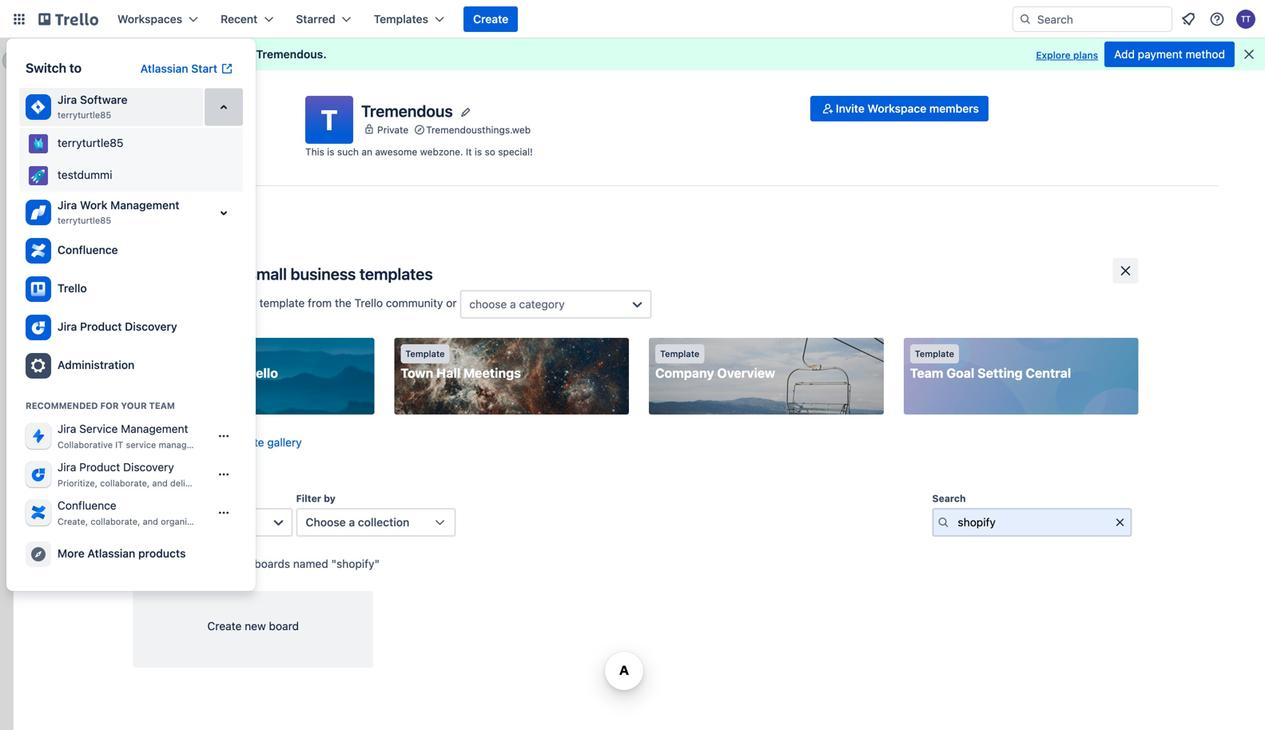 Task type: locate. For each thing, give the bounding box(es) containing it.
find
[[210, 557, 230, 571]]

work
[[80, 199, 107, 212]]

1 horizontal spatial is
[[475, 146, 482, 157]]

is
[[327, 146, 335, 157], [475, 146, 482, 157]]

atlassian
[[140, 62, 188, 75], [87, 547, 135, 560]]

a
[[250, 297, 256, 310], [510, 298, 516, 311], [349, 516, 355, 529]]

a inside button
[[349, 516, 355, 529]]

confluence down work
[[58, 243, 118, 257]]

confluence for confluence create, collaborate, and organize your work
[[58, 499, 116, 512]]

discovery down get
[[125, 320, 177, 333]]

is right it
[[475, 146, 482, 157]]

team inside template team goal setting central
[[910, 366, 944, 381]]

explore
[[1036, 50, 1071, 61]]

town
[[401, 366, 433, 381]]

1 vertical spatial discovery
[[123, 461, 174, 474]]

terryturtle85 down work
[[58, 215, 111, 226]]

team right your
[[149, 401, 175, 411]]

template up town
[[405, 349, 445, 359]]

atlassian start link
[[131, 56, 243, 82]]

jira inside the jira product discovery link
[[58, 320, 77, 333]]

template inside template team goal setting central
[[915, 349, 954, 359]]

browse the full template gallery
[[139, 436, 302, 449]]

recent button
[[211, 6, 283, 32]]

template for company
[[660, 349, 700, 359]]

choose a collection
[[306, 516, 409, 529]]

jira up "prioritize,"
[[58, 461, 76, 474]]

trello down templates
[[355, 297, 383, 310]]

jira inside jira service management collaborative it service management
[[58, 422, 76, 436]]

banner
[[13, 38, 1265, 70]]

1 confluence from the top
[[58, 243, 118, 257]]

new left the ideas
[[201, 478, 218, 489]]

product
[[80, 320, 122, 333], [79, 461, 120, 474]]

discovery for jira product discovery
[[125, 320, 177, 333]]

management up browse
[[121, 422, 188, 436]]

recommended
[[26, 401, 98, 411]]

gallery
[[267, 436, 302, 449]]

is right 'this'
[[327, 146, 335, 157]]

terryturtle85 link
[[19, 128, 243, 160]]

templates
[[360, 265, 433, 283]]

jira product discovery
[[58, 320, 177, 333]]

5 jira from the top
[[58, 461, 76, 474]]

the
[[43, 48, 64, 61]]

0 horizontal spatial tremendous
[[256, 48, 323, 61]]

0 horizontal spatial new
[[201, 478, 218, 489]]

by
[[324, 493, 336, 504]]

0 horizontal spatial a
[[250, 297, 256, 310]]

management down testdummi link
[[110, 199, 179, 212]]

jira down recommended
[[58, 422, 76, 436]]

webzone.
[[420, 146, 463, 157]]

management inside the jira work management terryturtle85
[[110, 199, 179, 212]]

jira down to
[[58, 93, 77, 106]]

1 horizontal spatial a
[[349, 516, 355, 529]]

browse
[[139, 436, 177, 449]]

service
[[126, 440, 156, 450]]

3 terryturtle85 from the top
[[58, 215, 111, 226]]

template left the |
[[176, 366, 234, 381]]

service
[[79, 422, 118, 436]]

primary element
[[0, 0, 1265, 38]]

0 vertical spatial create
[[473, 12, 508, 26]]

1 vertical spatial and
[[143, 517, 158, 527]]

product inside jira product discovery prioritize, collaborate, and deliver new ideas
[[79, 461, 120, 474]]

terryturtle85 up testdummi
[[58, 136, 123, 149]]

1 vertical spatial collaborate,
[[91, 517, 140, 527]]

business
[[291, 265, 356, 283]]

and left deliver
[[152, 478, 168, 489]]

product for jira product discovery prioritize, collaborate, and deliver new ideas
[[79, 461, 120, 474]]

atlassian right more
[[87, 547, 135, 560]]

1 vertical spatial create
[[207, 620, 242, 633]]

management
[[159, 440, 213, 450]]

0 vertical spatial and
[[152, 478, 168, 489]]

tremendous down 'starred'
[[256, 48, 323, 61]]

jira for jira service management collaborative it service management
[[58, 422, 76, 436]]

tremendous up private
[[361, 101, 453, 120]]

0 vertical spatial collaborate,
[[100, 478, 150, 489]]

1 terryturtle85 from the top
[[58, 110, 111, 120]]

switch to
[[26, 60, 81, 76]]

3 jira from the top
[[58, 320, 77, 333]]

new left the board
[[245, 620, 266, 633]]

the
[[335, 297, 352, 310], [180, 436, 197, 449]]

confluence up create,
[[58, 499, 116, 512]]

this
[[305, 146, 324, 157]]

👋
[[26, 48, 37, 61]]

wave image
[[26, 47, 37, 62]]

0 vertical spatial trello
[[58, 282, 87, 295]]

2 vertical spatial terryturtle85
[[58, 215, 111, 226]]

|
[[237, 366, 240, 381]]

create for create
[[473, 12, 508, 26]]

2 confluence from the top
[[58, 499, 116, 512]]

2 terryturtle85 from the top
[[58, 136, 123, 149]]

active
[[216, 516, 247, 529]]

plans
[[1073, 50, 1098, 61]]

1 vertical spatial management
[[121, 422, 188, 436]]

4 jira from the top
[[58, 422, 76, 436]]

1 vertical spatial confluence
[[58, 499, 116, 512]]

0 vertical spatial product
[[80, 320, 122, 333]]

going
[[161, 297, 190, 310]]

your
[[199, 517, 218, 527]]

this is such an awesome webzone. it is so special!
[[305, 146, 533, 157]]

0 horizontal spatial team
[[149, 401, 175, 411]]

2 horizontal spatial a
[[510, 298, 516, 311]]

and inside jira product discovery prioritize, collaborate, and deliver new ideas
[[152, 478, 168, 489]]

collaborate, up more atlassian products
[[91, 517, 140, 527]]

1 horizontal spatial new
[[245, 620, 266, 633]]

create for create new board
[[207, 620, 242, 633]]

template
[[259, 297, 305, 310], [219, 436, 264, 449]]

1 vertical spatial atlassian
[[87, 547, 135, 560]]

full
[[200, 436, 216, 449]]

team left goal
[[910, 366, 944, 381]]

1 vertical spatial product
[[79, 461, 120, 474]]

jira for jira software terryturtle85
[[58, 93, 77, 106]]

0 horizontal spatial is
[[327, 146, 335, 157]]

invite workspace members button
[[810, 96, 989, 121]]

0 horizontal spatial atlassian
[[87, 547, 135, 560]]

template up goal
[[915, 349, 954, 359]]

1 horizontal spatial create
[[473, 12, 508, 26]]

0 vertical spatial confluence
[[58, 243, 118, 257]]

2 vertical spatial trello
[[243, 366, 278, 381]]

0 vertical spatial new
[[201, 478, 218, 489]]

product up 'administration'
[[80, 320, 122, 333]]

template down small
[[259, 297, 305, 310]]

template inside template company overview
[[660, 349, 700, 359]]

an
[[362, 146, 372, 157]]

0 vertical spatial team
[[910, 366, 944, 381]]

template up company
[[660, 349, 700, 359]]

okr template | trello link
[[139, 338, 374, 415]]

jira software terryturtle85
[[58, 93, 128, 120]]

and left organize
[[143, 517, 158, 527]]

meetings
[[464, 366, 521, 381]]

overview
[[717, 366, 775, 381]]

get going faster with a template from the trello community or
[[139, 297, 460, 310]]

invite
[[836, 102, 865, 115]]

templates button
[[364, 6, 454, 32]]

0 vertical spatial discovery
[[125, 320, 177, 333]]

the left full
[[180, 436, 197, 449]]

1 horizontal spatial tremendous
[[361, 101, 453, 120]]

collaborate, up confluence create, collaborate, and organize your work
[[100, 478, 150, 489]]

confluence inside confluence create, collaborate, and organize your work
[[58, 499, 116, 512]]

1 horizontal spatial team
[[910, 366, 944, 381]]

jira service management collaborative it service management
[[58, 422, 213, 450]]

and
[[152, 478, 168, 489], [143, 517, 158, 527]]

search image
[[1019, 13, 1032, 26]]

premium
[[129, 48, 177, 61]]

a for choose a collection
[[349, 516, 355, 529]]

jira up 'administration'
[[58, 320, 77, 333]]

has
[[179, 48, 199, 61]]

atlassian down 👋 the free trial of premium has ended for tremendous .
[[140, 62, 188, 75]]

new
[[201, 478, 218, 489], [245, 620, 266, 633]]

more atlassian products
[[58, 547, 186, 560]]

software
[[80, 93, 128, 106]]

0 vertical spatial management
[[110, 199, 179, 212]]

1 jira from the top
[[58, 93, 77, 106]]

0 horizontal spatial trello
[[58, 282, 87, 295]]

jira work management terryturtle85
[[58, 199, 179, 226]]

👋 the free trial of premium has ended for tremendous .
[[26, 48, 327, 61]]

jira left work
[[58, 199, 77, 212]]

0 vertical spatial terryturtle85
[[58, 110, 111, 120]]

payment
[[1138, 48, 1183, 61]]

template inside template town hall meetings
[[405, 349, 445, 359]]

trello inside okr template | trello link
[[243, 366, 278, 381]]

to
[[69, 60, 81, 76]]

banner containing 👋
[[13, 38, 1265, 70]]

ended
[[201, 48, 235, 61]]

.
[[323, 48, 327, 61]]

template right full
[[219, 436, 264, 449]]

recommended for your team
[[26, 401, 175, 411]]

trial
[[91, 48, 112, 61]]

template for team
[[915, 349, 954, 359]]

choose
[[306, 516, 346, 529]]

Search text field
[[932, 508, 1132, 537]]

1 vertical spatial trello
[[355, 297, 383, 310]]

management for jira service management
[[121, 422, 188, 436]]

confluence create, collaborate, and organize your work
[[58, 499, 240, 527]]

1 vertical spatial the
[[180, 436, 197, 449]]

discovery down service
[[123, 461, 174, 474]]

search
[[932, 493, 966, 504]]

confluence inside confluence 'link'
[[58, 243, 118, 257]]

discovery inside jira product discovery prioritize, collaborate, and deliver new ideas
[[123, 461, 174, 474]]

workspace
[[868, 102, 927, 115]]

1 horizontal spatial atlassian
[[140, 62, 188, 75]]

0 vertical spatial tremendous
[[256, 48, 323, 61]]

terryturtle85 down software
[[58, 110, 111, 120]]

clear boards search. image
[[1114, 516, 1127, 529]]

the right from
[[335, 297, 352, 310]]

0 vertical spatial atlassian
[[140, 62, 188, 75]]

jira inside jira product discovery prioritize, collaborate, and deliver new ideas
[[58, 461, 76, 474]]

faster
[[193, 297, 223, 310]]

terryturtle85 inside jira software terryturtle85
[[58, 110, 111, 120]]

company
[[655, 366, 714, 381]]

jira inside jira software terryturtle85
[[58, 93, 77, 106]]

trello right the |
[[243, 366, 278, 381]]

1 vertical spatial terryturtle85
[[58, 136, 123, 149]]

0 horizontal spatial create
[[207, 620, 242, 633]]

product down collaborative
[[79, 461, 120, 474]]

trello up "jira product discovery"
[[58, 282, 87, 295]]

1 horizontal spatial the
[[335, 297, 352, 310]]

confluence options menu image
[[217, 507, 230, 520]]

jira inside the jira work management terryturtle85
[[58, 199, 77, 212]]

2 jira from the top
[[58, 199, 77, 212]]

create inside create button
[[473, 12, 508, 26]]

1 horizontal spatial trello
[[243, 366, 278, 381]]

it
[[115, 440, 123, 450]]

board
[[269, 620, 299, 633]]

management inside jira service management collaborative it service management
[[121, 422, 188, 436]]



Task type: vqa. For each thing, say whether or not it's contained in the screenshot.
4 at the top left of the page
no



Task type: describe. For each thing, give the bounding box(es) containing it.
jira service management options menu image
[[217, 430, 230, 443]]

recently
[[171, 516, 213, 529]]

add payment method button
[[1105, 42, 1235, 67]]

create button
[[464, 6, 518, 32]]

collapse image
[[214, 98, 233, 117]]

jira for jira product discovery
[[58, 320, 77, 333]]

couldn't
[[165, 557, 207, 571]]

collaborate, inside jira product discovery prioritize, collaborate, and deliver new ideas
[[100, 478, 150, 489]]

invite workspace members
[[836, 102, 979, 115]]

switch to… image
[[11, 11, 27, 27]]

template company overview
[[655, 349, 775, 381]]

starred button
[[286, 6, 361, 32]]

suggested
[[165, 265, 245, 283]]

atlassian inside more atlassian products link
[[87, 547, 135, 560]]

testdummi link
[[19, 160, 243, 192]]

hall
[[436, 366, 461, 381]]

choose a category
[[469, 298, 565, 311]]

1 vertical spatial new
[[245, 620, 266, 633]]

deliver
[[170, 478, 198, 489]]

work
[[220, 517, 240, 527]]

most
[[143, 516, 168, 529]]

we
[[146, 557, 162, 571]]

atlassian inside atlassian start link
[[140, 62, 188, 75]]

0 horizontal spatial the
[[180, 436, 197, 449]]

it
[[466, 146, 472, 157]]

0 vertical spatial template
[[259, 297, 305, 310]]

template town hall meetings
[[401, 349, 521, 381]]

boards
[[133, 212, 185, 231]]

collection
[[358, 516, 409, 529]]

awesome
[[375, 146, 417, 157]]

or
[[446, 297, 457, 310]]

0 notifications image
[[1179, 10, 1198, 29]]

recent
[[221, 12, 258, 26]]

Search field
[[1013, 6, 1173, 32]]

central
[[1026, 366, 1071, 381]]

for
[[100, 401, 119, 411]]

your
[[121, 401, 147, 411]]

and inside confluence create, collaborate, and organize your work
[[143, 517, 158, 527]]

starred
[[296, 12, 335, 26]]

terryturtle85 inside the jira work management terryturtle85
[[58, 215, 111, 226]]

members
[[929, 102, 979, 115]]

boards
[[254, 557, 290, 571]]

collaborate, inside confluence create, collaborate, and organize your work
[[91, 517, 140, 527]]

t
[[321, 103, 338, 136]]

more
[[58, 547, 85, 560]]

back to home image
[[38, 6, 98, 32]]

2 is from the left
[[475, 146, 482, 157]]

t button
[[305, 96, 353, 144]]

atlassian start
[[140, 62, 217, 75]]

a for choose a category
[[510, 298, 516, 311]]

goal
[[947, 366, 975, 381]]

settings image
[[29, 356, 48, 376]]

1 vertical spatial template
[[219, 436, 264, 449]]

1 vertical spatial tremendous
[[361, 101, 453, 120]]

products
[[138, 547, 186, 560]]

more atlassian products link
[[19, 535, 243, 574]]

1 is from the left
[[327, 146, 335, 157]]

for
[[238, 48, 253, 61]]

confluence for confluence
[[58, 243, 118, 257]]

collaborative
[[58, 440, 113, 450]]

jira product discovery link
[[19, 309, 243, 347]]

jira product discovery prioritize, collaborate, and deliver new ideas
[[58, 461, 243, 489]]

so
[[485, 146, 495, 157]]

we couldn't find any boards named "shopify"
[[146, 557, 380, 571]]

jira for jira product discovery prioritize, collaborate, and deliver new ideas
[[58, 461, 76, 474]]

product for jira product discovery
[[80, 320, 122, 333]]

1 vertical spatial team
[[149, 401, 175, 411]]

category
[[519, 298, 565, 311]]

organize
[[161, 517, 197, 527]]

new inside jira product discovery prioritize, collaborate, and deliver new ideas
[[201, 478, 218, 489]]

method
[[1186, 48, 1225, 61]]

from
[[308, 297, 332, 310]]

named
[[293, 557, 328, 571]]

start
[[191, 62, 217, 75]]

browse the full template gallery link
[[139, 436, 302, 449]]

"shopify"
[[331, 557, 380, 571]]

community
[[386, 297, 443, 310]]

prioritize,
[[58, 478, 98, 489]]

explore plans button
[[1036, 46, 1098, 65]]

okr template | trello
[[146, 366, 278, 381]]

template team goal setting central
[[910, 349, 1071, 381]]

okr
[[146, 366, 173, 381]]

add payment method
[[1114, 48, 1225, 61]]

trello inside trello link
[[58, 282, 87, 295]]

discovery for jira product discovery prioritize, collaborate, and deliver new ideas
[[123, 461, 174, 474]]

template for town
[[405, 349, 445, 359]]

filter
[[296, 493, 321, 504]]

workspaces
[[117, 12, 182, 26]]

of
[[115, 48, 126, 61]]

open information menu image
[[1209, 11, 1225, 27]]

jira product discovery options menu image
[[217, 468, 230, 481]]

small
[[248, 265, 287, 283]]

tremendousthings.web
[[426, 124, 531, 135]]

choose
[[469, 298, 507, 311]]

expand image
[[214, 203, 233, 223]]

management for jira work management
[[110, 199, 179, 212]]

administration link
[[19, 347, 243, 385]]

private
[[377, 124, 409, 135]]

filter by
[[296, 493, 336, 504]]

0 vertical spatial the
[[335, 297, 352, 310]]

choose a collection button
[[296, 508, 456, 537]]

setting
[[978, 366, 1023, 381]]

sm image
[[820, 101, 836, 117]]

terry turtle (terryturtle) image
[[1236, 10, 1256, 29]]

such
[[337, 146, 359, 157]]

add
[[1114, 48, 1135, 61]]

jira for jira work management terryturtle85
[[58, 199, 77, 212]]

special!
[[498, 146, 533, 157]]

get
[[139, 297, 158, 310]]

2 horizontal spatial trello
[[355, 297, 383, 310]]

testdummi
[[58, 168, 112, 181]]



